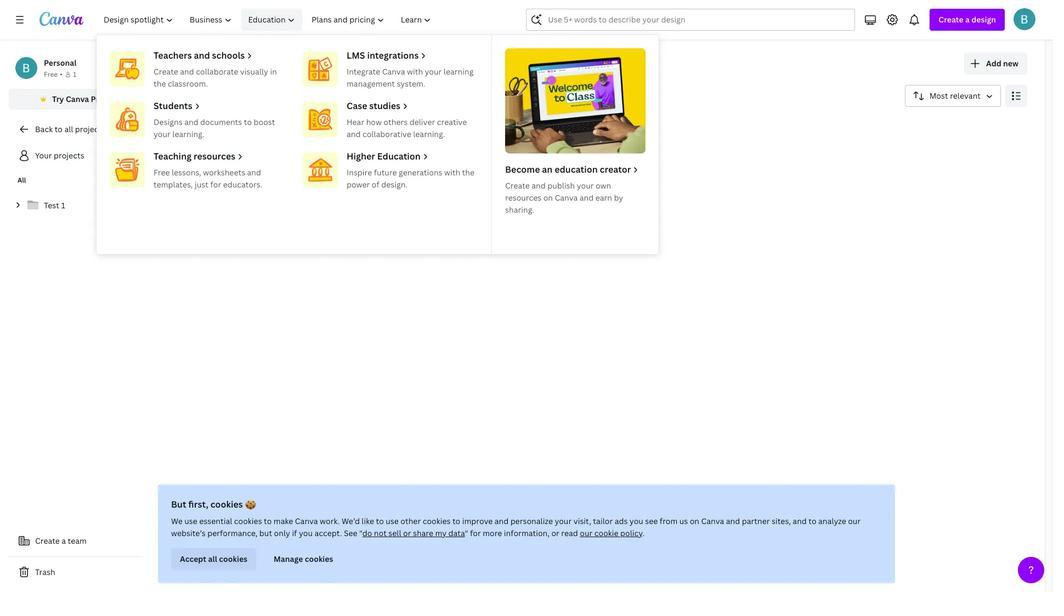Task type: vqa. For each thing, say whether or not it's contained in the screenshot.
the Default
no



Task type: describe. For each thing, give the bounding box(es) containing it.
earn
[[596, 193, 613, 203]]

inspire
[[347, 167, 372, 178]]

we
[[171, 517, 183, 527]]

create a team button
[[9, 531, 143, 553]]

learning. inside hear how others deliver creative and collaborative learning.
[[413, 129, 445, 139]]

most
[[930, 91, 949, 101]]

your inside integrate canva with your learning management system.
[[425, 66, 442, 77]]

free for free lessons, worksheets and templates, just for educators.
[[154, 167, 170, 178]]

canva inside create and publish your own resources on canva and earn by sharing.
[[555, 193, 578, 203]]

with inside inspire future generations with the power of design.
[[445, 167, 461, 178]]

accept all cookies button
[[171, 549, 256, 571]]

0 vertical spatial your
[[152, 52, 192, 76]]

canva inside button
[[66, 94, 89, 104]]

partner
[[743, 517, 770, 527]]

in
[[270, 66, 277, 77]]

work.
[[320, 517, 340, 527]]

education inside menu
[[378, 150, 421, 162]]

templates,
[[154, 180, 193, 190]]

1 vertical spatial your
[[35, 150, 52, 161]]

see
[[344, 529, 358, 539]]

videos button
[[350, 116, 385, 137]]

to inside "link"
[[55, 124, 63, 134]]

1 vertical spatial all
[[18, 176, 26, 185]]

worksheets
[[203, 167, 245, 178]]

to up "but"
[[264, 517, 272, 527]]

items
[[495, 194, 512, 203]]

all inside button
[[156, 121, 166, 131]]

your projects inside your projects link
[[35, 150, 84, 161]]

to inside designs and documents to boost your learning.
[[244, 117, 252, 127]]

and up collaborate
[[194, 49, 210, 61]]

integrate canva with your learning management system.
[[347, 66, 474, 89]]

team
[[68, 536, 87, 547]]

case studies
[[347, 100, 401, 112]]

2 or from the left
[[552, 529, 560, 539]]

cookies down 🍪
[[234, 517, 262, 527]]

learning. inside designs and documents to boost your learning.
[[173, 129, 205, 139]]

new
[[1004, 58, 1019, 69]]

and left partner
[[727, 517, 741, 527]]

your projects link
[[9, 145, 143, 167]]

1 use from the left
[[185, 517, 198, 527]]

canva up if
[[295, 517, 318, 527]]

policy
[[621, 529, 643, 539]]

personal
[[44, 58, 77, 68]]

" inside 'we use essential cookies to make canva work. we'd like to use other cookies to improve and personalize your visit, tailor ads you see from us on canva and partner sites, and to analyze our website's performance, but only if you accept. see "'
[[360, 529, 363, 539]]

back to all projects link
[[9, 119, 143, 141]]

accept
[[180, 554, 207, 565]]

but
[[260, 529, 272, 539]]

images button
[[298, 116, 333, 137]]

0 horizontal spatial our
[[580, 529, 593, 539]]

essential
[[199, 517, 232, 527]]

2 use from the left
[[386, 517, 399, 527]]

inspire future generations with the power of design.
[[347, 167, 475, 190]]

teachers
[[154, 49, 192, 61]]

canva inside integrate canva with your learning management system.
[[382, 66, 405, 77]]

sell
[[389, 529, 402, 539]]

trash link
[[9, 562, 143, 584]]

to up data
[[453, 517, 461, 527]]

deliver
[[410, 117, 435, 127]]

first,
[[189, 499, 209, 511]]

free for free •
[[44, 70, 58, 79]]

trash
[[35, 568, 55, 578]]

see
[[646, 517, 658, 527]]

back
[[35, 124, 53, 134]]

own
[[596, 181, 612, 191]]

create for create a team
[[35, 536, 60, 547]]

generations
[[399, 167, 443, 178]]

all inside button
[[208, 554, 217, 565]]

hear
[[347, 117, 365, 127]]

personalize
[[511, 517, 553, 527]]

.
[[643, 529, 645, 539]]

and left earn
[[580, 193, 594, 203]]

1 horizontal spatial you
[[630, 517, 644, 527]]

do
[[363, 529, 372, 539]]

Sort by button
[[906, 85, 1002, 107]]

education inside dropdown button
[[248, 14, 286, 25]]

test for test 1
[[44, 200, 59, 211]]

system.
[[397, 78, 426, 89]]

images
[[302, 121, 329, 131]]

cookies up essential at the bottom left
[[211, 499, 243, 511]]

add new button
[[965, 53, 1028, 75]]

try
[[52, 94, 64, 104]]

try canva pro button
[[9, 89, 143, 110]]

back to all projects
[[35, 124, 106, 134]]

boost
[[254, 117, 275, 127]]

starred link
[[152, 173, 290, 212]]

cookies down performance,
[[219, 554, 248, 565]]

canva right us
[[702, 517, 725, 527]]

to right the like
[[376, 517, 384, 527]]

design
[[972, 14, 997, 25]]

integrate
[[347, 66, 381, 77]]

only
[[274, 529, 290, 539]]

to left analyze
[[809, 517, 817, 527]]

designs button
[[242, 116, 280, 137]]

folders button
[[188, 116, 225, 137]]

try canva pro
[[52, 94, 104, 104]]

cookies up my
[[423, 517, 451, 527]]

🍪
[[245, 499, 256, 511]]

classroom.
[[168, 78, 208, 89]]

not
[[374, 529, 387, 539]]

read
[[562, 529, 578, 539]]

test for test 1 0 items
[[488, 182, 504, 192]]

brad klo image
[[1014, 8, 1036, 30]]

a for team
[[62, 536, 66, 547]]

pro
[[91, 94, 104, 104]]

share
[[413, 529, 434, 539]]

and right sites, at the right
[[793, 517, 807, 527]]

our cookie policy link
[[580, 529, 643, 539]]

hear how others deliver creative and collaborative learning.
[[347, 117, 467, 139]]

collaborate
[[196, 66, 238, 77]]

1 horizontal spatial your projects
[[152, 52, 269, 76]]

education
[[555, 164, 598, 176]]

but first, cookies 🍪
[[171, 499, 256, 511]]

we use essential cookies to make canva work. we'd like to use other cookies to improve and personalize your visit, tailor ads you see from us on canva and partner sites, and to analyze our website's performance, but only if you accept. see "
[[171, 517, 861, 539]]

accept all cookies
[[180, 554, 248, 565]]

we'd
[[342, 517, 360, 527]]

performance,
[[208, 529, 258, 539]]

do not sell or share my data " for more information, or read our cookie policy .
[[363, 529, 645, 539]]

design.
[[382, 180, 408, 190]]

case
[[347, 100, 368, 112]]

for inside but first, cookies 🍪 dialog
[[470, 529, 481, 539]]

and up do not sell or share my data " for more information, or read our cookie policy .
[[495, 517, 509, 527]]

cookies down accept.
[[305, 554, 333, 565]]

manage
[[274, 554, 303, 565]]

test 1 link
[[9, 194, 143, 217]]

create and publish your own resources on canva and earn by sharing.
[[506, 181, 624, 215]]

0
[[488, 194, 493, 203]]

sites,
[[772, 517, 792, 527]]

learning
[[444, 66, 474, 77]]

projects inside "link"
[[75, 124, 106, 134]]

test 1
[[44, 200, 65, 211]]

from
[[660, 517, 678, 527]]

relevant
[[951, 91, 981, 101]]



Task type: locate. For each thing, give the bounding box(es) containing it.
education
[[248, 14, 286, 25], [378, 150, 421, 162]]

on inside 'we use essential cookies to make canva work. we'd like to use other cookies to improve and personalize your visit, tailor ads you see from us on canva and partner sites, and to analyze our website's performance, but only if you accept. see "'
[[690, 517, 700, 527]]

and down hear
[[347, 129, 361, 139]]

your projects
[[152, 52, 269, 76], [35, 150, 84, 161]]

1 vertical spatial free
[[154, 167, 170, 178]]

designs for designs
[[247, 121, 276, 131]]

and inside the free lessons, worksheets and templates, just for educators.
[[247, 167, 261, 178]]

use up website's
[[185, 517, 198, 527]]

most relevant
[[930, 91, 981, 101]]

and down students
[[185, 117, 199, 127]]

make
[[274, 517, 293, 527]]

1 horizontal spatial all
[[156, 121, 166, 131]]

1 inside test 1 0 items
[[506, 182, 510, 192]]

for
[[210, 180, 221, 190], [470, 529, 481, 539]]

1 horizontal spatial education
[[378, 150, 421, 162]]

None search field
[[527, 9, 856, 31]]

our inside 'we use essential cookies to make canva work. we'd like to use other cookies to improve and personalize your visit, tailor ads you see from us on canva and partner sites, and to analyze our website's performance, but only if you accept. see "'
[[849, 517, 861, 527]]

or right sell
[[403, 529, 411, 539]]

1 vertical spatial your projects
[[35, 150, 84, 161]]

0 vertical spatial on
[[544, 193, 553, 203]]

the inside the create and collaborate visually in the classroom.
[[154, 78, 166, 89]]

designs inside designs and documents to boost your learning.
[[154, 117, 183, 127]]

and up educators. at the top left
[[247, 167, 261, 178]]

1 horizontal spatial resources
[[506, 193, 542, 203]]

free lessons, worksheets and templates, just for educators.
[[154, 167, 263, 190]]

1
[[73, 70, 76, 79], [506, 182, 510, 192], [61, 200, 65, 211]]

0 horizontal spatial test
[[44, 200, 59, 211]]

0 horizontal spatial use
[[185, 517, 198, 527]]

•
[[60, 70, 63, 79]]

higher
[[347, 150, 375, 162]]

canva right try
[[66, 94, 89, 104]]

0 horizontal spatial your
[[35, 150, 52, 161]]

free left •
[[44, 70, 58, 79]]

manage cookies button
[[265, 549, 342, 571]]

our down visit,
[[580, 529, 593, 539]]

top level navigation element
[[97, 9, 659, 255]]

create left team
[[35, 536, 60, 547]]

0 horizontal spatial a
[[62, 536, 66, 547]]

your down back
[[35, 150, 52, 161]]

all button
[[152, 116, 170, 137]]

1 horizontal spatial on
[[690, 517, 700, 527]]

1 horizontal spatial free
[[154, 167, 170, 178]]

0 horizontal spatial education
[[248, 14, 286, 25]]

cookie
[[595, 529, 619, 539]]

starred
[[193, 187, 221, 198]]

" right the see
[[360, 529, 363, 539]]

Search search field
[[549, 9, 834, 30]]

create a design
[[939, 14, 997, 25]]

create inside create and publish your own resources on canva and earn by sharing.
[[506, 181, 530, 191]]

create for create a design
[[939, 14, 964, 25]]

you up policy
[[630, 517, 644, 527]]

create down become
[[506, 181, 530, 191]]

1 for test 1 0 items
[[506, 182, 510, 192]]

how
[[366, 117, 382, 127]]

your up classroom.
[[152, 52, 192, 76]]

1 horizontal spatial your
[[152, 52, 192, 76]]

education menu
[[97, 35, 659, 255]]

analyze
[[819, 517, 847, 527]]

learning. up teaching resources
[[173, 129, 205, 139]]

test inside test 1 0 items
[[488, 182, 504, 192]]

and inside designs and documents to boost your learning.
[[185, 117, 199, 127]]

for right just
[[210, 180, 221, 190]]

just
[[195, 180, 209, 190]]

1 vertical spatial resources
[[506, 193, 542, 203]]

2 vertical spatial projects
[[54, 150, 84, 161]]

and inside the create and collaborate visually in the classroom.
[[180, 66, 194, 77]]

0 horizontal spatial 1
[[61, 200, 65, 211]]

1 horizontal spatial for
[[470, 529, 481, 539]]

designs for designs and documents to boost your learning.
[[154, 117, 183, 127]]

your projects down "back to all projects" at the top of page
[[35, 150, 84, 161]]

1 horizontal spatial all
[[208, 554, 217, 565]]

your
[[152, 52, 192, 76], [35, 150, 52, 161]]

0 horizontal spatial all
[[18, 176, 26, 185]]

our right analyze
[[849, 517, 861, 527]]

but first, cookies 🍪 dialog
[[158, 485, 896, 584]]

with inside integrate canva with your learning management system.
[[407, 66, 423, 77]]

1 horizontal spatial designs
[[247, 121, 276, 131]]

designs and documents to boost your learning.
[[154, 117, 275, 139]]

0 horizontal spatial free
[[44, 70, 58, 79]]

designs right documents
[[247, 121, 276, 131]]

1 or from the left
[[403, 529, 411, 539]]

teaching resources
[[154, 150, 236, 162]]

all
[[64, 124, 73, 134], [208, 554, 217, 565]]

education up 'in'
[[248, 14, 286, 25]]

0 horizontal spatial on
[[544, 193, 553, 203]]

"
[[360, 529, 363, 539], [465, 529, 469, 539]]

projects
[[195, 52, 269, 76], [75, 124, 106, 134], [54, 150, 84, 161]]

more
[[483, 529, 502, 539]]

2 learning. from the left
[[413, 129, 445, 139]]

1 vertical spatial all
[[208, 554, 217, 565]]

resources
[[194, 150, 236, 162], [506, 193, 542, 203]]

uploads
[[341, 187, 372, 198]]

1 horizontal spatial the
[[463, 167, 475, 178]]

or left read
[[552, 529, 560, 539]]

by
[[614, 193, 624, 203]]

a left 'design'
[[966, 14, 970, 25]]

0 vertical spatial our
[[849, 517, 861, 527]]

website's
[[171, 529, 206, 539]]

teaching
[[154, 150, 192, 162]]

0 vertical spatial free
[[44, 70, 58, 79]]

designs inside button
[[247, 121, 276, 131]]

all
[[156, 121, 166, 131], [18, 176, 26, 185]]

0 horizontal spatial all
[[64, 124, 73, 134]]

with right "generations"
[[445, 167, 461, 178]]

0 vertical spatial for
[[210, 180, 221, 190]]

create inside dropdown button
[[939, 14, 964, 25]]

educators.
[[223, 180, 263, 190]]

1 horizontal spatial with
[[445, 167, 461, 178]]

0 vertical spatial the
[[154, 78, 166, 89]]

0 horizontal spatial or
[[403, 529, 411, 539]]

1 horizontal spatial "
[[465, 529, 469, 539]]

on down publish on the right top
[[544, 193, 553, 203]]

0 vertical spatial all
[[156, 121, 166, 131]]

create inside the create and collaborate visually in the classroom.
[[154, 66, 178, 77]]

become an education creator
[[506, 164, 632, 176]]

teachers and schools
[[154, 49, 245, 61]]

canva
[[382, 66, 405, 77], [66, 94, 89, 104], [555, 193, 578, 203], [295, 517, 318, 527], [702, 517, 725, 527]]

creator
[[600, 164, 632, 176]]

do not sell or share my data link
[[363, 529, 465, 539]]

create a team
[[35, 536, 87, 547]]

your inside create and publish your own resources on canva and earn by sharing.
[[577, 181, 594, 191]]

you right if
[[299, 529, 313, 539]]

0 horizontal spatial "
[[360, 529, 363, 539]]

1 up items
[[506, 182, 510, 192]]

us
[[680, 517, 689, 527]]

an
[[542, 164, 553, 176]]

0 horizontal spatial the
[[154, 78, 166, 89]]

and up classroom.
[[180, 66, 194, 77]]

1 horizontal spatial 1
[[73, 70, 76, 79]]

" down improve
[[465, 529, 469, 539]]

1 vertical spatial education
[[378, 150, 421, 162]]

test 1 0 items
[[488, 182, 512, 203]]

0 horizontal spatial learning.
[[173, 129, 205, 139]]

a
[[966, 14, 970, 25], [62, 536, 66, 547]]

create for create and publish your own resources on canva and earn by sharing.
[[506, 181, 530, 191]]

and down 'an'
[[532, 181, 546, 191]]

0 vertical spatial a
[[966, 14, 970, 25]]

1 vertical spatial projects
[[75, 124, 106, 134]]

0 vertical spatial resources
[[194, 150, 236, 162]]

designs down students
[[154, 117, 183, 127]]

all right back
[[64, 124, 73, 134]]

a for design
[[966, 14, 970, 25]]

2 vertical spatial 1
[[61, 200, 65, 211]]

0 horizontal spatial you
[[299, 529, 313, 539]]

your up read
[[555, 517, 572, 527]]

create down teachers
[[154, 66, 178, 77]]

resources up worksheets
[[194, 150, 236, 162]]

1 for test 1
[[61, 200, 65, 211]]

manage cookies
[[274, 554, 333, 565]]

create and collaborate visually in the classroom.
[[154, 66, 277, 89]]

1 vertical spatial with
[[445, 167, 461, 178]]

documents
[[200, 117, 242, 127]]

1 horizontal spatial test
[[488, 182, 504, 192]]

0 horizontal spatial designs
[[154, 117, 183, 127]]

learning. down deliver
[[413, 129, 445, 139]]

0 vertical spatial with
[[407, 66, 423, 77]]

visually
[[240, 66, 268, 77]]

0 vertical spatial education
[[248, 14, 286, 25]]

students
[[154, 100, 192, 112]]

1 vertical spatial 1
[[506, 182, 510, 192]]

for inside the free lessons, worksheets and templates, just for educators.
[[210, 180, 221, 190]]

a inside create a team button
[[62, 536, 66, 547]]

free inside the free lessons, worksheets and templates, just for educators.
[[154, 167, 170, 178]]

2 horizontal spatial 1
[[506, 182, 510, 192]]

higher education
[[347, 150, 421, 162]]

information,
[[504, 529, 550, 539]]

1 " from the left
[[360, 529, 363, 539]]

or
[[403, 529, 411, 539], [552, 529, 560, 539]]

1 horizontal spatial learning.
[[413, 129, 445, 139]]

on inside create and publish your own resources on canva and earn by sharing.
[[544, 193, 553, 203]]

with
[[407, 66, 423, 77], [445, 167, 461, 178]]

0 horizontal spatial for
[[210, 180, 221, 190]]

with up system. at the top left of page
[[407, 66, 423, 77]]

1 right •
[[73, 70, 76, 79]]

for down improve
[[470, 529, 481, 539]]

your up the teaching
[[154, 129, 171, 139]]

your left own
[[577, 181, 594, 191]]

create for create and collaborate visually in the classroom.
[[154, 66, 178, 77]]

0 vertical spatial 1
[[73, 70, 76, 79]]

data
[[449, 529, 465, 539]]

on right us
[[690, 517, 700, 527]]

1 vertical spatial you
[[299, 529, 313, 539]]

other
[[401, 517, 421, 527]]

designs
[[154, 117, 183, 127], [247, 121, 276, 131]]

free up templates, on the top left
[[154, 167, 170, 178]]

1 vertical spatial test
[[44, 200, 59, 211]]

1 down your projects link
[[61, 200, 65, 211]]

a left team
[[62, 536, 66, 547]]

1 horizontal spatial use
[[386, 517, 399, 527]]

2 " from the left
[[465, 529, 469, 539]]

1 vertical spatial the
[[463, 167, 475, 178]]

0 vertical spatial your projects
[[152, 52, 269, 76]]

a inside create a design dropdown button
[[966, 14, 970, 25]]

1 vertical spatial a
[[62, 536, 66, 547]]

canva down integrations
[[382, 66, 405, 77]]

and
[[194, 49, 210, 61], [180, 66, 194, 77], [185, 117, 199, 127], [347, 129, 361, 139], [247, 167, 261, 178], [532, 181, 546, 191], [580, 193, 594, 203], [495, 517, 509, 527], [727, 517, 741, 527], [793, 517, 807, 527]]

the up students
[[154, 78, 166, 89]]

use up sell
[[386, 517, 399, 527]]

you
[[630, 517, 644, 527], [299, 529, 313, 539]]

your inside designs and documents to boost your learning.
[[154, 129, 171, 139]]

the inside inspire future generations with the power of design.
[[463, 167, 475, 178]]

future
[[374, 167, 397, 178]]

create
[[939, 14, 964, 25], [154, 66, 178, 77], [506, 181, 530, 191], [35, 536, 60, 547]]

creative
[[437, 117, 467, 127]]

education up future
[[378, 150, 421, 162]]

1 horizontal spatial or
[[552, 529, 560, 539]]

my
[[436, 529, 447, 539]]

to right back
[[55, 124, 63, 134]]

1 horizontal spatial a
[[966, 14, 970, 25]]

of
[[372, 180, 380, 190]]

your up system. at the top left of page
[[425, 66, 442, 77]]

1 learning. from the left
[[173, 129, 205, 139]]

1 horizontal spatial our
[[849, 517, 861, 527]]

all inside "link"
[[64, 124, 73, 134]]

1 vertical spatial on
[[690, 517, 700, 527]]

folders
[[192, 121, 220, 131]]

1 vertical spatial for
[[470, 529, 481, 539]]

test
[[488, 182, 504, 192], [44, 200, 59, 211]]

create inside button
[[35, 536, 60, 547]]

accept.
[[315, 529, 342, 539]]

your
[[425, 66, 442, 77], [154, 129, 171, 139], [577, 181, 594, 191], [555, 517, 572, 527]]

1 vertical spatial our
[[580, 529, 593, 539]]

free •
[[44, 70, 63, 79]]

and inside hear how others deliver creative and collaborative learning.
[[347, 129, 361, 139]]

0 vertical spatial you
[[630, 517, 644, 527]]

0 vertical spatial test
[[488, 182, 504, 192]]

0 horizontal spatial resources
[[194, 150, 236, 162]]

to left boost
[[244, 117, 252, 127]]

the right "generations"
[[463, 167, 475, 178]]

resources inside create and publish your own resources on canva and earn by sharing.
[[506, 193, 542, 203]]

publish
[[548, 181, 575, 191]]

videos
[[355, 121, 380, 131]]

create left 'design'
[[939, 14, 964, 25]]

schools
[[212, 49, 245, 61]]

0 vertical spatial all
[[64, 124, 73, 134]]

0 horizontal spatial with
[[407, 66, 423, 77]]

your inside 'we use essential cookies to make canva work. we'd like to use other cookies to improve and personalize your visit, tailor ads you see from us on canva and partner sites, and to analyze our website's performance, but only if you accept. see "'
[[555, 517, 572, 527]]

all right 'accept'
[[208, 554, 217, 565]]

0 horizontal spatial your projects
[[35, 150, 84, 161]]

to
[[244, 117, 252, 127], [55, 124, 63, 134], [264, 517, 272, 527], [376, 517, 384, 527], [453, 517, 461, 527], [809, 517, 817, 527]]

add new
[[987, 58, 1019, 69]]

your projects up classroom.
[[152, 52, 269, 76]]

resources up sharing. in the top of the page
[[506, 193, 542, 203]]

canva down publish on the right top
[[555, 193, 578, 203]]

0 vertical spatial projects
[[195, 52, 269, 76]]



